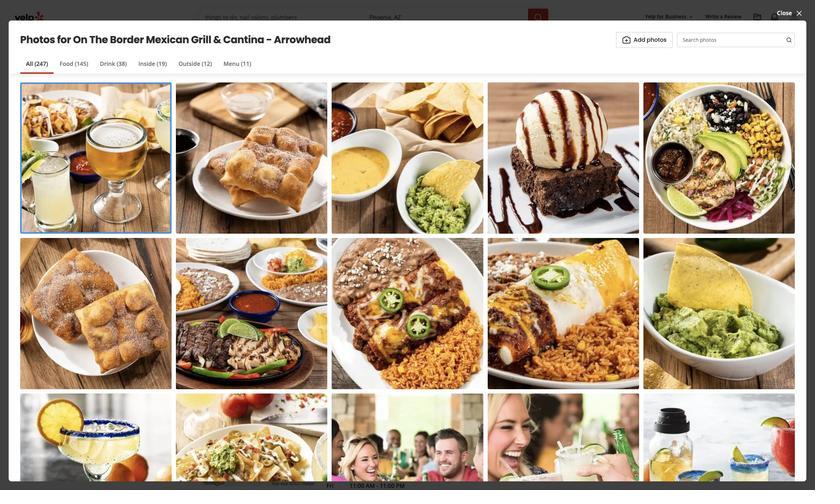 Task type: locate. For each thing, give the bounding box(es) containing it.
1 vertical spatial mexican
[[328, 102, 403, 126]]

chicken fajitas image
[[203, 289, 269, 343]]

yelp for business button
[[643, 10, 697, 23]]

grill
[[191, 33, 211, 47], [406, 102, 441, 126]]

for
[[657, 13, 664, 20], [57, 33, 71, 47]]

1 horizontal spatial grill
[[406, 102, 441, 126]]

2 vertical spatial mexican
[[258, 165, 282, 173]]

on the border mexican grill & cantina - arrowhead
[[201, 102, 459, 146]]

1 photo from the left
[[357, 358, 371, 365]]

0 vertical spatial open
[[201, 178, 217, 186]]

tortilla
[[353, 350, 374, 357]]

food
[[60, 60, 73, 68], [510, 221, 528, 232]]

fish tacos image
[[278, 289, 344, 343]]

0 horizontal spatial for
[[57, 33, 71, 47]]

1 horizontal spatial photo
[[432, 358, 446, 365]]

business categories element
[[198, 26, 801, 47]]

for for on
[[57, 33, 71, 47]]

popular
[[201, 273, 224, 282]]

4 reviews from the left
[[456, 358, 475, 365]]

0 vertical spatial a
[[721, 13, 723, 20]]

0 vertical spatial menu
[[446, 274, 463, 282]]

1 vertical spatial add
[[285, 219, 297, 227]]

1 horizontal spatial write
[[706, 13, 719, 20]]

cantina up (11)
[[223, 33, 264, 47]]

add right 24 add photo v2
[[634, 36, 646, 44]]

photos inside fish tacos 2 photos
[[282, 358, 299, 365]]

Search photos text field
[[677, 33, 795, 47]]

services right "auto"
[[323, 32, 342, 39]]

tacos up '12'
[[291, 350, 307, 357]]

tacos inside bbq brisket tacos 1 photo
[[464, 350, 480, 357]]

10:00 for tue
[[380, 448, 395, 456]]

photo of on the border mexican grill & cantina - arrowhead - peoria, az, us. image
[[0, 47, 140, 201], [140, 47, 293, 201], [293, 47, 447, 201], [447, 47, 601, 201], [601, 47, 754, 201]]

24 phone v2 image
[[599, 389, 608, 398]]

menu
[[446, 274, 463, 282], [241, 379, 258, 387]]

close
[[778, 9, 793, 17]]

order food
[[489, 221, 528, 232]]

make
[[507, 319, 523, 328]]

home services link
[[248, 26, 304, 47]]

tortilla soup 1 photo
[[353, 350, 389, 365]]

1 vertical spatial open
[[411, 436, 426, 444]]

open left now
[[411, 436, 426, 444]]

(11)
[[241, 60, 251, 68]]

1 horizontal spatial see
[[550, 174, 561, 182]]

12 reviews
[[304, 358, 330, 365]]

the
[[89, 33, 108, 47], [230, 102, 262, 126]]

make your next meal a fiesta!
[[507, 319, 593, 328]]

-
[[266, 33, 272, 47], [276, 122, 286, 146], [246, 178, 248, 186], [377, 436, 379, 444], [377, 448, 379, 456], [377, 460, 379, 468], [377, 471, 379, 479], [377, 483, 379, 491]]

2 photo of on the border mexican grill & cantina - arrowhead - peoria, az, us. image from the left
[[140, 47, 293, 201]]

24 close v2 image
[[795, 9, 804, 18]]

1 reviews from the left
[[234, 358, 253, 365]]

1 services from the left
[[269, 32, 289, 39]]

0 horizontal spatial see
[[282, 179, 290, 185]]

None search field
[[199, 9, 550, 26]]

0 horizontal spatial photos
[[582, 174, 602, 182]]

0 vertical spatial menu
[[224, 60, 240, 68]]

1 horizontal spatial for
[[657, 13, 664, 20]]

get
[[489, 410, 499, 418]]

24 share v2 image
[[330, 219, 339, 228]]

1 vertical spatial food
[[510, 221, 528, 232]]

1 horizontal spatial the
[[230, 102, 262, 126]]

1 horizontal spatial a
[[569, 319, 573, 328]]

4 11:00 am - 10:00 pm from the top
[[350, 471, 405, 479]]

1 horizontal spatial border
[[266, 102, 324, 126]]

close button
[[778, 9, 804, 18]]

auto services
[[310, 32, 342, 39]]

previous image
[[71, 118, 80, 127]]

no
[[489, 266, 496, 273]]

0 vertical spatial add
[[634, 36, 646, 44]]

am for mon
[[366, 436, 375, 444]]

5 photo of on the border mexican grill & cantina - arrowhead - peoria, az, us. image from the left
[[601, 47, 754, 201]]

photos down chicken
[[207, 358, 224, 365]]

food inside tab list
[[60, 60, 73, 68]]

0 horizontal spatial 1
[[353, 358, 356, 365]]

for inside button
[[657, 13, 664, 20]]

border
[[110, 33, 144, 47], [266, 102, 324, 126]]

auto services link
[[304, 26, 358, 47]]

11:00
[[219, 178, 234, 186], [350, 436, 365, 444], [350, 448, 365, 456], [350, 460, 365, 468], [350, 471, 365, 479], [350, 483, 365, 491], [380, 483, 395, 491]]

10:00 for mon
[[380, 436, 395, 444]]

reviews right '12'
[[312, 358, 330, 365]]

0 horizontal spatial a
[[235, 219, 239, 227]]

order left now on the bottom right
[[533, 338, 549, 346]]

1 vertical spatial on
[[201, 102, 226, 126]]

2 services from the left
[[323, 32, 342, 39]]

photo down bbq
[[432, 358, 446, 365]]

3.1
[[269, 149, 277, 157]]

1 vertical spatial the
[[230, 102, 262, 126]]

2 horizontal spatial a
[[721, 13, 723, 20]]

mexican
[[146, 33, 189, 47], [328, 102, 403, 126], [258, 165, 282, 173]]

photos down fish
[[282, 358, 299, 365]]

1 horizontal spatial on
[[201, 102, 226, 126]]

16 claim filled v2 image
[[201, 166, 207, 172]]

cantina up the 3.1 star rating image at the top left
[[201, 122, 273, 146]]

for up food (145)
[[57, 33, 71, 47]]

w
[[503, 418, 509, 426]]

write
[[706, 13, 719, 20], [219, 219, 234, 227]]

2 horizontal spatial photos
[[282, 358, 299, 365]]

2 vertical spatial a
[[569, 319, 573, 328]]

food up the delivery
[[510, 221, 528, 232]]

0 horizontal spatial the
[[89, 33, 108, 47]]

full
[[435, 274, 445, 282]]

1 tacos from the left
[[291, 350, 307, 357]]

fish
[[278, 350, 290, 357]]

tab list
[[20, 59, 257, 74], [489, 240, 557, 255]]

1 horizontal spatial services
[[323, 32, 342, 39]]

(247)
[[35, 60, 48, 68]]

1 horizontal spatial 1
[[428, 358, 431, 365]]

ontheborder.com link
[[489, 369, 539, 377]]

0 horizontal spatial mexican
[[146, 33, 189, 47]]

tue
[[327, 448, 337, 456]]

11:00 am - 10:00 pm for wed
[[350, 460, 405, 468]]

0 vertical spatial food
[[60, 60, 73, 68]]

photos inside chicken fajitas 3 photos
[[207, 358, 224, 365]]

85382
[[560, 418, 577, 426]]

(389
[[279, 149, 291, 157]]

0 horizontal spatial tab list
[[20, 59, 257, 74]]

menu
[[224, 60, 240, 68], [201, 255, 222, 265]]

0 horizontal spatial menu
[[201, 255, 222, 265]]

11:00 for mon
[[350, 436, 365, 444]]

1 vertical spatial grill
[[406, 102, 441, 126]]

the inside on the border mexican grill & cantina - arrowhead
[[230, 102, 262, 126]]

11:00 am - 10:00 pm
[[350, 436, 405, 444], [350, 448, 405, 456], [350, 460, 405, 468], [350, 471, 405, 479]]

1 vertical spatial &
[[445, 102, 459, 126]]

pm
[[266, 178, 275, 186], [396, 436, 405, 444], [396, 448, 405, 456], [396, 460, 405, 468], [396, 471, 405, 479], [396, 483, 405, 491]]

pm for tue
[[396, 448, 405, 456]]

1 horizontal spatial tab list
[[489, 240, 557, 255]]

1 vertical spatial cantina
[[201, 122, 273, 146]]

see left all
[[550, 174, 561, 182]]

menu left '14 chevron right outline' image
[[446, 274, 463, 282]]

menu up popular
[[201, 255, 222, 265]]

1 vertical spatial menu
[[201, 255, 222, 265]]

write for write a review
[[706, 13, 719, 20]]

arrowhead inside on the border mexican grill & cantina - arrowhead
[[290, 122, 388, 146]]

reviews down fajitas at left
[[234, 358, 253, 365]]

bbq brisket tacos image
[[428, 289, 494, 343]]

1 vertical spatial write
[[219, 219, 234, 227]]

services inside "link"
[[323, 32, 342, 39]]

see for see hours
[[282, 179, 290, 185]]

0 horizontal spatial write
[[219, 219, 234, 227]]

tacos up '4 reviews'
[[464, 350, 480, 357]]

0 horizontal spatial open
[[201, 178, 217, 186]]

open for open 11:00 am - 10:00 pm
[[201, 178, 217, 186]]

2 horizontal spatial mexican
[[328, 102, 403, 126]]

get directions 7873 w bell rd peoria, az 85382
[[489, 410, 577, 426]]

cantina inside on the border mexican grill & cantina - arrowhead
[[201, 122, 273, 146]]

auto
[[310, 32, 321, 39]]

3 reviews from the left
[[381, 358, 400, 365]]

0 horizontal spatial tacos
[[291, 350, 307, 357]]

write right 24 star v2 icon
[[219, 219, 234, 227]]

2 vertical spatial order
[[533, 338, 549, 346]]

services left 24 chevron down v2 image
[[269, 32, 289, 39]]

mon
[[327, 436, 339, 444]]

1 vertical spatial tab list
[[489, 240, 557, 255]]

1 vertical spatial for
[[57, 33, 71, 47]]

pm for thu
[[396, 471, 405, 479]]

menu left (11)
[[224, 60, 240, 68]]

1 vertical spatial photos
[[582, 174, 602, 182]]

0 vertical spatial tab list
[[20, 59, 257, 74]]

photos up all (247)
[[20, 33, 55, 47]]

10:00 for wed
[[380, 460, 395, 468]]

order inside order now link
[[533, 338, 549, 346]]

0 vertical spatial border
[[110, 33, 144, 47]]

drink
[[100, 60, 115, 68]]

home
[[254, 32, 268, 39]]

24 add photo v2 image
[[623, 36, 631, 44]]

(38)
[[117, 60, 127, 68]]

0 horizontal spatial grill
[[191, 33, 211, 47]]

1 vertical spatial arrowhead
[[290, 122, 388, 146]]

photo down tortilla
[[357, 358, 371, 365]]

start order button
[[489, 282, 608, 298]]

1 horizontal spatial open
[[411, 436, 426, 444]]

1
[[353, 358, 356, 365], [428, 358, 431, 365]]

1 horizontal spatial add
[[634, 36, 646, 44]]

7
[[229, 358, 232, 365]]

photos right 248
[[582, 174, 602, 182]]

1 vertical spatial a
[[235, 219, 239, 227]]

add right 24 camera v2 "icon" on the top
[[285, 219, 297, 227]]

2 11:00 am - 10:00 pm from the top
[[350, 448, 405, 456]]

11:00 for fri
[[350, 483, 365, 491]]

reviews right "4" at the right bottom of page
[[456, 358, 475, 365]]

0 horizontal spatial photo
[[357, 358, 371, 365]]

order inside start order button
[[548, 286, 564, 294]]

2 vertical spatial &
[[234, 414, 239, 425]]

a right meal
[[569, 319, 573, 328]]

16 external link v2 image
[[208, 380, 213, 386]]

share button
[[324, 215, 364, 231]]

notifications image
[[771, 13, 780, 22]]

2 reviews from the left
[[312, 358, 330, 365]]

popular dishes
[[201, 273, 244, 282]]

for right 'yelp'
[[657, 13, 664, 20]]

see
[[550, 174, 561, 182], [282, 179, 290, 185]]

0 vertical spatial mexican
[[146, 33, 189, 47]]

2 1 from the left
[[428, 358, 431, 365]]

1 down tortilla
[[353, 358, 356, 365]]

1 11:00 am - 10:00 pm from the top
[[350, 436, 405, 444]]

4
[[452, 358, 455, 365]]

pm for fri
[[396, 483, 405, 491]]

0 horizontal spatial food
[[60, 60, 73, 68]]

add for add photos
[[634, 36, 646, 44]]

0 vertical spatial for
[[657, 13, 664, 20]]

24 save outline v2 image
[[373, 219, 382, 228]]

open inside location & hours element
[[411, 436, 426, 444]]

location & hours element
[[190, 403, 482, 491]]

3 11:00 am - 10:00 pm from the top
[[350, 460, 405, 468]]

menu right website
[[241, 379, 258, 387]]

previous image
[[206, 311, 214, 319]]

1 horizontal spatial menu
[[446, 274, 463, 282]]

11:00 for thu
[[350, 471, 365, 479]]

0 vertical spatial photos
[[647, 36, 667, 44]]

projects image
[[754, 13, 762, 22]]

0 vertical spatial &
[[213, 33, 221, 47]]

a left 'review'
[[235, 219, 239, 227]]

1 1 from the left
[[353, 358, 356, 365]]

2 photo from the left
[[432, 358, 446, 365]]

see hours link
[[279, 178, 306, 187]]

yelp for business
[[646, 13, 687, 20]]

delivery
[[494, 241, 517, 249]]

0 horizontal spatial photos
[[20, 33, 55, 47]]

menu (11)
[[224, 60, 251, 68]]

see left hours
[[282, 179, 290, 185]]

menu for menu
[[201, 255, 222, 265]]

40
[[551, 266, 557, 273]]

0 horizontal spatial add
[[285, 219, 297, 227]]

order up the delivery
[[489, 221, 509, 232]]

0 horizontal spatial services
[[269, 32, 289, 39]]

photo
[[357, 358, 371, 365], [432, 358, 446, 365]]

0 horizontal spatial menu
[[241, 379, 258, 387]]

0 vertical spatial on
[[73, 33, 87, 47]]

1 down bbq
[[428, 358, 431, 365]]

6
[[377, 358, 380, 365]]

order right start
[[548, 286, 564, 294]]

mexican inside on the border mexican grill & cantina - arrowhead
[[328, 102, 403, 126]]

food left (145)
[[60, 60, 73, 68]]

1 horizontal spatial tacos
[[464, 350, 480, 357]]

0 vertical spatial order
[[489, 221, 509, 232]]

save
[[385, 219, 399, 227]]

reviews down "soup"
[[381, 358, 400, 365]]

(602) 247-7606
[[489, 389, 528, 397]]

photos for chicken fajitas
[[207, 358, 224, 365]]

services for auto services
[[323, 32, 342, 39]]

1 horizontal spatial photos
[[647, 36, 667, 44]]

0 vertical spatial the
[[89, 33, 108, 47]]

24 external link v2 image
[[599, 368, 608, 377]]

write a review
[[219, 219, 259, 227]]

1 vertical spatial order
[[548, 286, 564, 294]]

24 chevron down v2 image
[[234, 31, 242, 40]]

0 vertical spatial arrowhead
[[274, 33, 331, 47]]

photos down 'yelp'
[[647, 36, 667, 44]]

247-
[[504, 389, 515, 397]]

write inside user actions element
[[706, 13, 719, 20]]

1 horizontal spatial menu
[[224, 60, 240, 68]]

all
[[26, 60, 33, 68]]

1 horizontal spatial photos
[[207, 358, 224, 365]]

1 vertical spatial border
[[266, 102, 324, 126]]

open down 16 claim filled v2 "image"
[[201, 178, 217, 186]]

arrowhead
[[274, 33, 331, 47], [290, 122, 388, 146]]

order now link
[[489, 334, 608, 350]]

2 tacos from the left
[[464, 350, 480, 357]]

0 vertical spatial write
[[706, 13, 719, 20]]

add photos link
[[616, 32, 673, 48]]

write left review at the right of the page
[[706, 13, 719, 20]]

write a review link
[[201, 215, 265, 231]]

am for fri
[[366, 483, 375, 491]]

a left review at the right of the page
[[721, 13, 723, 20]]

2 horizontal spatial &
[[445, 102, 459, 126]]

0 horizontal spatial border
[[110, 33, 144, 47]]

reviews for soup
[[381, 358, 400, 365]]



Task type: vqa. For each thing, say whether or not it's contained in the screenshot.


Task type: describe. For each thing, give the bounding box(es) containing it.
6 reviews
[[377, 358, 400, 365]]

start order
[[533, 286, 564, 294]]

bbq brisket tacos 1 photo
[[428, 350, 480, 365]]

photo inside tortilla soup 1 photo
[[357, 358, 371, 365]]

see all 248 photos link
[[539, 169, 614, 187]]

3.1 star rating image
[[201, 147, 265, 159]]

ontheborder.com
[[489, 369, 539, 377]]

pm for mon
[[396, 436, 405, 444]]

az
[[552, 418, 559, 426]]

24 camera v2 image
[[274, 219, 282, 228]]

- inside on the border mexican grill & cantina - arrowhead
[[276, 122, 286, 146]]

food (145)
[[60, 60, 88, 68]]

takeout
[[529, 241, 551, 249]]

view full menu link
[[420, 274, 471, 282]]

fees
[[497, 266, 508, 273]]

16 chevron down v2 image
[[689, 14, 694, 20]]

11:00 am - 11:00 pm
[[350, 483, 405, 491]]

7873
[[489, 418, 502, 426]]

view
[[420, 274, 434, 282]]

tacos inside fish tacos 2 photos
[[291, 350, 307, 357]]

meal
[[553, 319, 568, 328]]

order for now
[[533, 338, 549, 346]]

bbq
[[428, 350, 440, 357]]

dishes
[[225, 273, 244, 282]]

open now
[[411, 436, 439, 444]]

7606
[[515, 389, 528, 397]]

a for review
[[721, 13, 723, 20]]

24 chevron down v2 image
[[290, 31, 299, 40]]

view full menu
[[420, 274, 463, 282]]

11:00 am - 10:00 pm for tue
[[350, 448, 405, 456]]

soup
[[375, 350, 389, 357]]

directions
[[500, 410, 530, 418]]

fajitas
[[227, 350, 246, 357]]

reviews for tacos
[[312, 358, 330, 365]]

location & hours
[[201, 414, 262, 425]]

reviews for brisket
[[456, 358, 475, 365]]

share
[[342, 219, 358, 227]]

save button
[[367, 215, 405, 231]]

next image
[[736, 118, 744, 127]]

get directions link
[[489, 410, 530, 418]]

website menu link
[[201, 375, 264, 391]]

reviews for fajitas
[[234, 358, 253, 365]]

(389 reviews) link
[[279, 149, 315, 157]]

grill inside on the border mexican grill & cantina - arrowhead
[[406, 102, 441, 126]]

3
[[203, 358, 206, 365]]

claimed
[[209, 165, 232, 173]]

a for review
[[235, 219, 239, 227]]

chicken fajitas 3 photos
[[203, 350, 246, 365]]

review
[[725, 13, 742, 20]]

search image
[[787, 37, 793, 43]]

hours
[[291, 179, 303, 185]]

all
[[562, 174, 569, 182]]

1 inside bbq brisket tacos 1 photo
[[428, 358, 431, 365]]

1 inside tortilla soup 1 photo
[[353, 358, 356, 365]]

4 reviews
[[452, 358, 475, 365]]

see for see all 248 photos
[[550, 174, 561, 182]]

on inside on the border mexican grill & cantina - arrowhead
[[201, 102, 226, 126]]

reviews)
[[292, 149, 315, 157]]

mins
[[559, 266, 570, 273]]

wed
[[327, 460, 339, 468]]

11:00 for tue
[[350, 448, 365, 456]]

pm for wed
[[396, 460, 405, 468]]

next
[[539, 319, 552, 328]]

menu element
[[190, 243, 496, 391]]

add for add photo
[[285, 219, 297, 227]]

map image
[[201, 433, 315, 487]]

outside (12)
[[179, 60, 212, 68]]

no fees
[[489, 266, 508, 273]]

am for wed
[[366, 460, 375, 468]]

fiesta!
[[574, 319, 593, 328]]

(145)
[[75, 60, 88, 68]]

0 vertical spatial grill
[[191, 33, 211, 47]]

outside
[[179, 60, 200, 68]]

1 horizontal spatial food
[[510, 221, 528, 232]]

bell
[[510, 418, 520, 426]]

pick up in 30-40 mins
[[520, 266, 570, 273]]

brisket
[[442, 350, 462, 357]]

see all 248 photos
[[550, 174, 602, 182]]

10:00 for thu
[[380, 471, 395, 479]]

in
[[538, 266, 543, 273]]

248
[[570, 174, 581, 182]]

11:00 am - 10:00 pm for thu
[[350, 471, 405, 479]]

(19)
[[157, 60, 167, 68]]

photos for on the border mexican grill & cantina - arrowhead
[[20, 33, 331, 47]]

tortilla soup image
[[353, 289, 419, 343]]

next image
[[458, 311, 466, 319]]

12
[[304, 358, 310, 365]]

1 photo of on the border mexican grill & cantina - arrowhead - peoria, az, us. image from the left
[[0, 47, 140, 201]]

thu
[[327, 471, 337, 479]]

30-
[[544, 266, 551, 273]]

3.1 (389 reviews)
[[269, 149, 315, 157]]

order for food
[[489, 221, 509, 232]]

24 star v2 image
[[207, 219, 216, 228]]

open 11:00 am - 10:00 pm
[[201, 178, 275, 186]]

add photo
[[285, 219, 315, 227]]

24 directions v2 image
[[599, 414, 608, 422]]

up
[[531, 266, 537, 273]]

claimed link
[[209, 165, 232, 173]]

7 reviews
[[229, 358, 253, 365]]

0 horizontal spatial on
[[73, 33, 87, 47]]

peoria,
[[531, 418, 550, 426]]

add photos
[[634, 36, 667, 44]]

review
[[240, 219, 259, 227]]

edit
[[290, 166, 298, 173]]

photo inside bbq brisket tacos 1 photo
[[432, 358, 446, 365]]

write for write a review
[[219, 219, 234, 227]]

3 photo of on the border mexican grill & cantina - arrowhead - peoria, az, us. image from the left
[[293, 47, 447, 201]]

for for business
[[657, 13, 664, 20]]

0 vertical spatial cantina
[[223, 33, 264, 47]]

add photo link
[[268, 215, 321, 231]]

inside (19)
[[138, 60, 167, 68]]

fri
[[327, 483, 334, 491]]

0 horizontal spatial &
[[213, 33, 221, 47]]

write a review
[[706, 13, 742, 20]]

website
[[216, 379, 239, 387]]

& inside on the border mexican grill & cantina - arrowhead
[[445, 102, 459, 126]]

photos for fish tacos
[[282, 358, 299, 365]]

1 horizontal spatial mexican
[[258, 165, 282, 173]]

4 photo of on the border mexican grill & cantina - arrowhead - peoria, az, us. image from the left
[[447, 47, 601, 201]]

menu for menu (11)
[[224, 60, 240, 68]]

border inside on the border mexican grill & cantina - arrowhead
[[266, 102, 324, 126]]

(602)
[[489, 389, 502, 397]]

services for home services
[[269, 32, 289, 39]]

home services
[[254, 32, 289, 39]]

now
[[551, 338, 563, 346]]

1 horizontal spatial &
[[234, 414, 239, 425]]

takeout tab panel
[[489, 255, 557, 258]]

write a review link
[[703, 10, 745, 23]]

user actions element
[[640, 9, 811, 53]]

open for open now
[[411, 436, 426, 444]]

mexican link
[[258, 165, 282, 173]]

$$
[[242, 165, 248, 173]]

tab list containing all (247)
[[20, 59, 257, 74]]

1 vertical spatial menu
[[241, 379, 258, 387]]

search image
[[534, 13, 543, 22]]

am for tue
[[366, 448, 375, 456]]

business
[[666, 13, 687, 20]]

am for thu
[[366, 471, 375, 479]]

11:00 for wed
[[350, 460, 365, 468]]

14 chevron right outline image
[[466, 275, 471, 280]]

11:00 am - 10:00 pm for mon
[[350, 436, 405, 444]]

yelp
[[646, 13, 656, 20]]

tab list containing delivery
[[489, 240, 557, 255]]



